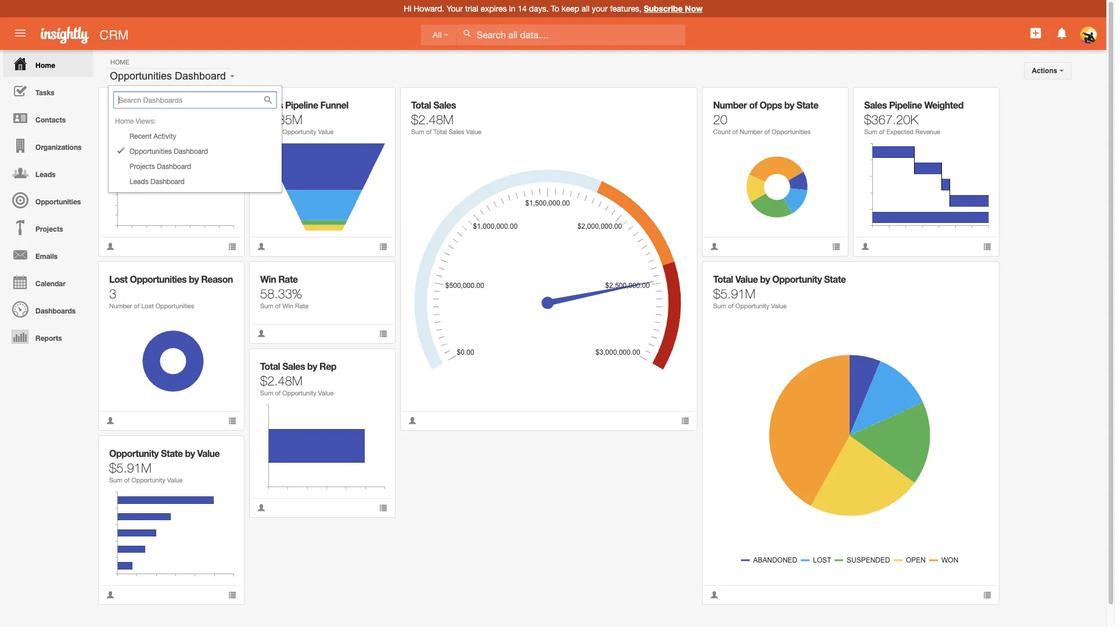 Task type: locate. For each thing, give the bounding box(es) containing it.
state for $5.91m
[[824, 274, 846, 285]]

projects up leads dashboard
[[130, 162, 155, 170]]

total value by opportunity state link
[[713, 274, 846, 285]]

0 horizontal spatial projects
[[35, 225, 63, 233]]

lost up 3
[[109, 274, 127, 285]]

user image for $354.57k
[[106, 243, 114, 251]]

opportunity inside total sales by rep $2.48m sum of opportunity value
[[282, 389, 316, 397]]

1 list image from the left
[[379, 243, 387, 251]]

opportunities dashboard for 'opportunities dashboard' button
[[110, 70, 226, 82]]

1 vertical spatial rate
[[295, 302, 308, 310]]

win down 58.33%
[[282, 302, 293, 310]]

actions
[[1032, 67, 1059, 75]]

home down crm
[[110, 58, 129, 66]]

$5.91m down opportunity state by value link
[[109, 460, 152, 475]]

opportunity inside sales pipeline funnel $2.35m sum of opportunity value
[[282, 128, 316, 136]]

by inside lost opportunities by reason 3 number of lost opportunities
[[189, 274, 199, 285]]

sum inside total sales $2.48m sum of total sales value
[[411, 128, 424, 136]]

sum inside win rate 58.33% sum of win rate
[[260, 302, 273, 310]]

user image for 20
[[710, 243, 719, 251]]

recent activity link
[[109, 128, 282, 143]]

leads
[[35, 170, 56, 178], [130, 177, 149, 185]]

of down total sales link
[[426, 128, 432, 136]]

pipeline
[[285, 100, 318, 111], [889, 100, 922, 111]]

of down $367.20k
[[879, 128, 885, 136]]

1 vertical spatial $2.48m
[[260, 373, 303, 388]]

rate
[[278, 274, 298, 285], [295, 302, 308, 310]]

of down $2.35m at the top of page
[[275, 128, 281, 136]]

value inside sales pipeline funnel $2.35m sum of opportunity value
[[318, 128, 334, 136]]

0 horizontal spatial list image
[[379, 243, 387, 251]]

recent activity
[[130, 132, 176, 140]]

0 horizontal spatial $2.48m
[[260, 373, 303, 388]]

home up tasks link
[[35, 61, 55, 69]]

2 vertical spatial state
[[161, 448, 183, 459]]

58.33%
[[260, 286, 302, 301]]

list image
[[379, 243, 387, 251], [832, 243, 841, 251]]

tasks link
[[3, 77, 93, 105]]

number of opps by state 20 count of number of opportunities
[[713, 100, 818, 136]]

number up 20
[[713, 100, 747, 111]]

total inside total sales by rep $2.48m sum of opportunity value
[[260, 361, 280, 372]]

0 vertical spatial $2.48m
[[411, 112, 454, 127]]

list image for value
[[228, 591, 236, 599]]

user image for $5.91m
[[710, 591, 719, 599]]

opportunities dashboard button
[[106, 67, 230, 85]]

of down the number of opps by state link
[[765, 128, 770, 136]]

2 vertical spatial number
[[109, 302, 132, 310]]

dashboard up search dashboards text field
[[175, 70, 226, 82]]

1 vertical spatial state
[[824, 274, 846, 285]]

lost
[[109, 274, 127, 285], [141, 302, 154, 310]]

$2.48m down total sales link
[[411, 112, 454, 127]]

1 horizontal spatial leads
[[130, 177, 149, 185]]

of left opps
[[749, 100, 757, 111]]

opportunity
[[282, 128, 316, 136], [772, 274, 822, 285], [736, 302, 770, 310], [282, 389, 316, 397], [109, 448, 159, 459], [131, 477, 165, 484]]

reps
[[152, 100, 173, 111]]

0 vertical spatial state
[[797, 100, 818, 111]]

sum inside total value by opportunity state $5.91m sum of opportunity value
[[713, 302, 726, 310]]

number right count
[[740, 128, 763, 136]]

navigation
[[0, 50, 93, 350]]

1 vertical spatial opportunities dashboard
[[130, 147, 208, 155]]

opportunities dashboard link
[[109, 143, 282, 159]]

2 horizontal spatial state
[[824, 274, 846, 285]]

1 horizontal spatial pipeline
[[889, 100, 922, 111]]

win rate 58.33% sum of win rate
[[260, 274, 308, 310]]

contacts link
[[3, 105, 93, 132]]

home views: link
[[94, 113, 282, 128]]

number of opps by state link
[[713, 100, 818, 111]]

1 horizontal spatial projects
[[130, 162, 155, 170]]

all
[[582, 4, 590, 13]]

wrench image
[[371, 96, 379, 104], [673, 96, 681, 104], [824, 96, 832, 104], [975, 96, 983, 104], [975, 270, 983, 279], [371, 358, 379, 366], [220, 445, 228, 453]]

top sales reps link
[[109, 100, 173, 111]]

hi
[[404, 4, 411, 13]]

pipeline inside sales pipeline weighted $367.20k sum of expected revenue
[[889, 100, 922, 111]]

size
[[152, 128, 164, 136]]

leads up the opportunities link
[[35, 170, 56, 178]]

of down "total sales by rep" link
[[275, 389, 281, 397]]

projects for projects dashboard
[[130, 162, 155, 170]]

20
[[713, 112, 728, 127]]

of down 'total value by opportunity state' link
[[728, 302, 734, 310]]

of inside win rate 58.33% sum of win rate
[[275, 302, 281, 310]]

number inside lost opportunities by reason 3 number of lost opportunities
[[109, 302, 132, 310]]

0 horizontal spatial leads
[[35, 170, 56, 178]]

in
[[509, 4, 516, 13]]

user image
[[106, 243, 114, 251], [257, 243, 265, 251], [861, 243, 870, 251], [408, 417, 416, 425], [257, 504, 265, 512]]

user image for rep
[[257, 504, 265, 512]]

leads dashboard
[[130, 177, 185, 185]]

actions button
[[1024, 62, 1072, 80]]

0 vertical spatial $5.91m
[[713, 286, 756, 301]]

sales pipeline funnel link
[[260, 100, 348, 111]]

1 horizontal spatial list image
[[832, 243, 841, 251]]

dashboards link
[[3, 296, 93, 323]]

user image for sum
[[408, 417, 416, 425]]

user image for $2.35m
[[257, 243, 265, 251]]

total for sum
[[260, 361, 280, 372]]

wrench image for $2.35m
[[371, 96, 379, 104]]

0 horizontal spatial win
[[260, 274, 276, 285]]

$2.48m down "total sales by rep" link
[[260, 373, 303, 388]]

emails
[[35, 252, 58, 260]]

user image
[[710, 243, 719, 251], [257, 330, 265, 338], [106, 417, 114, 425], [106, 591, 114, 599], [710, 591, 719, 599]]

home views:
[[115, 117, 156, 125]]

of inside total sales by rep $2.48m sum of opportunity value
[[275, 389, 281, 397]]

home link
[[3, 50, 93, 77]]

dashboard up projects dashboard link
[[174, 147, 208, 155]]

rate down 58.33%
[[295, 302, 308, 310]]

home
[[110, 58, 129, 66], [35, 61, 55, 69], [115, 117, 134, 125]]

dashboard for opportunities dashboard link
[[174, 147, 208, 155]]

win
[[260, 274, 276, 285], [282, 302, 293, 310]]

sum inside sales pipeline weighted $367.20k sum of expected revenue
[[864, 128, 877, 136]]

projects up emails link
[[35, 225, 63, 233]]

by
[[784, 100, 794, 111], [189, 274, 199, 285], [760, 274, 770, 285], [307, 361, 317, 372], [185, 448, 195, 459]]

rate up 58.33%
[[278, 274, 298, 285]]

1 vertical spatial lost
[[141, 302, 154, 310]]

contacts
[[35, 116, 66, 124]]

$2.35m
[[260, 112, 303, 127]]

value
[[318, 128, 334, 136], [466, 128, 482, 136], [735, 274, 758, 285], [771, 302, 787, 310], [318, 389, 334, 397], [197, 448, 220, 459], [167, 477, 183, 484]]

of
[[749, 100, 757, 111], [275, 128, 281, 136], [426, 128, 432, 136], [732, 128, 738, 136], [765, 128, 770, 136], [879, 128, 885, 136], [134, 302, 140, 310], [275, 302, 281, 310], [728, 302, 734, 310], [275, 389, 281, 397], [124, 477, 130, 484]]

by for 3
[[189, 274, 199, 285]]

0 vertical spatial lost
[[109, 274, 127, 285]]

of inside total value by opportunity state $5.91m sum of opportunity value
[[728, 302, 734, 310]]

average
[[109, 128, 133, 136]]

1 horizontal spatial $2.48m
[[411, 112, 454, 127]]

0 vertical spatial projects
[[130, 162, 155, 170]]

opportunities inside button
[[110, 70, 172, 82]]

win up 58.33%
[[260, 274, 276, 285]]

1 vertical spatial projects
[[35, 225, 63, 233]]

top
[[109, 100, 124, 111]]

leads inside navigation
[[35, 170, 56, 178]]

by inside total value by opportunity state $5.91m sum of opportunity value
[[760, 274, 770, 285]]

projects
[[130, 162, 155, 170], [35, 225, 63, 233]]

of down the lost opportunities by reason 'link'
[[134, 302, 140, 310]]

opportunities dashboard up reps
[[110, 70, 226, 82]]

1 wrench image from the left
[[220, 270, 228, 279]]

of inside sales pipeline funnel $2.35m sum of opportunity value
[[275, 128, 281, 136]]

$2.48m
[[411, 112, 454, 127], [260, 373, 303, 388]]

dashboards
[[35, 307, 76, 315]]

subscribe now link
[[644, 4, 703, 13]]

notifications image
[[1055, 26, 1069, 40]]

1 horizontal spatial win
[[282, 302, 293, 310]]

of down opportunity state by value link
[[124, 477, 130, 484]]

by for state
[[760, 274, 770, 285]]

2 pipeline from the left
[[889, 100, 922, 111]]

opportunities dashboard inside button
[[110, 70, 226, 82]]

pipeline up $2.35m at the top of page
[[285, 100, 318, 111]]

Search Dashboards text field
[[113, 91, 277, 109]]

number
[[713, 100, 747, 111], [740, 128, 763, 136], [109, 302, 132, 310]]

0 vertical spatial opportunities dashboard
[[110, 70, 226, 82]]

pipeline inside sales pipeline funnel $2.35m sum of opportunity value
[[285, 100, 318, 111]]

0 vertical spatial rate
[[278, 274, 298, 285]]

total
[[411, 100, 431, 111], [434, 128, 447, 136], [713, 274, 733, 285], [260, 361, 280, 372]]

0 horizontal spatial pipeline
[[285, 100, 318, 111]]

lost down the lost opportunities by reason 'link'
[[141, 302, 154, 310]]

0 horizontal spatial $5.91m
[[109, 460, 152, 475]]

by inside total sales by rep $2.48m sum of opportunity value
[[307, 361, 317, 372]]

$5.91m down 'total value by opportunity state' link
[[713, 286, 756, 301]]

win rate link
[[260, 274, 298, 285]]

total inside total value by opportunity state $5.91m sum of opportunity value
[[713, 274, 733, 285]]

user image for number
[[106, 417, 114, 425]]

your
[[447, 4, 463, 13]]

opps
[[760, 100, 782, 111]]

1 vertical spatial $5.91m
[[109, 460, 152, 475]]

1 horizontal spatial state
[[797, 100, 818, 111]]

dashboard
[[175, 70, 226, 82], [174, 147, 208, 155], [157, 162, 191, 170], [150, 177, 185, 185]]

leads down projects dashboard
[[130, 177, 149, 185]]

user image for $367.20k
[[861, 243, 870, 251]]

all link
[[421, 25, 456, 46]]

opportunities
[[110, 70, 172, 82], [772, 128, 811, 136], [130, 147, 172, 155], [35, 197, 81, 206], [130, 274, 187, 285], [155, 302, 194, 310]]

sum
[[260, 128, 273, 136], [411, 128, 424, 136], [864, 128, 877, 136], [260, 302, 273, 310], [713, 302, 726, 310], [260, 389, 273, 397], [109, 477, 122, 484]]

0 horizontal spatial wrench image
[[220, 270, 228, 279]]

total sales by rep link
[[260, 361, 336, 372]]

expires
[[481, 4, 507, 13]]

opportunities dashboard down activity
[[130, 147, 208, 155]]

opportunities inside navigation
[[35, 197, 81, 206]]

1 horizontal spatial $5.91m
[[713, 286, 756, 301]]

leads link
[[3, 159, 93, 186]]

list image
[[228, 243, 236, 251], [983, 243, 992, 251], [379, 330, 387, 338], [228, 417, 236, 425], [681, 417, 689, 425], [379, 504, 387, 512], [228, 591, 236, 599], [983, 591, 992, 599]]

revenue
[[915, 128, 940, 136]]

pipeline for $2.35m
[[285, 100, 318, 111]]

leads for leads dashboard
[[130, 177, 149, 185]]

navigation containing home
[[0, 50, 93, 350]]

projects inside navigation
[[35, 225, 63, 233]]

by inside opportunity state by value $5.91m sum of opportunity value
[[185, 448, 195, 459]]

number down 3
[[109, 302, 132, 310]]

wrench image for $367.20k
[[975, 96, 983, 104]]

your
[[592, 4, 608, 13]]

0 horizontal spatial state
[[161, 448, 183, 459]]

state inside total value by opportunity state $5.91m sum of opportunity value
[[824, 274, 846, 285]]

1 horizontal spatial wrench image
[[371, 270, 379, 279]]

of down 58.33%
[[275, 302, 281, 310]]

dashboard up leads dashboard
[[157, 162, 191, 170]]

reason
[[201, 274, 233, 285]]

state
[[797, 100, 818, 111], [824, 274, 846, 285], [161, 448, 183, 459]]

1 pipeline from the left
[[285, 100, 318, 111]]

0 vertical spatial win
[[260, 274, 276, 285]]

of inside sales pipeline weighted $367.20k sum of expected revenue
[[879, 128, 885, 136]]

opportunities dashboard
[[110, 70, 226, 82], [130, 147, 208, 155]]

weighted
[[924, 100, 964, 111]]

reports
[[35, 334, 62, 342]]

dashboard inside button
[[175, 70, 226, 82]]

state inside 'number of opps by state 20 count of number of opportunities'
[[797, 100, 818, 111]]

pipeline up $367.20k
[[889, 100, 922, 111]]

opportunity state by value $5.91m sum of opportunity value
[[109, 448, 220, 484]]

dashboard down projects dashboard
[[150, 177, 185, 185]]

total sales by rep $2.48m sum of opportunity value
[[260, 361, 336, 397]]

howard.
[[414, 4, 444, 13]]

projects for projects
[[35, 225, 63, 233]]

wrench image
[[220, 270, 228, 279], [371, 270, 379, 279]]

2 list image from the left
[[832, 243, 841, 251]]



Task type: describe. For each thing, give the bounding box(es) containing it.
sum inside sales pipeline funnel $2.35m sum of opportunity value
[[260, 128, 273, 136]]

Search all data.... text field
[[456, 24, 685, 45]]

organizations link
[[3, 132, 93, 159]]

projects link
[[3, 214, 93, 241]]

white image
[[463, 29, 471, 37]]

of inside lost opportunities by reason 3 number of lost opportunities
[[134, 302, 140, 310]]

all
[[433, 30, 442, 39]]

projects dashboard
[[130, 162, 191, 170]]

keep
[[562, 4, 579, 13]]

1 horizontal spatial lost
[[141, 302, 154, 310]]

total for $5.91m
[[713, 274, 733, 285]]

wrench image for opportunity
[[975, 270, 983, 279]]

home inside 'link'
[[35, 61, 55, 69]]

rep
[[320, 361, 336, 372]]

projects dashboard link
[[109, 159, 282, 174]]

opportunities dashboard for opportunities dashboard link
[[130, 147, 208, 155]]

of inside opportunity state by value $5.91m sum of opportunity value
[[124, 477, 130, 484]]

list image for reason
[[228, 417, 236, 425]]

sum inside total sales by rep $2.48m sum of opportunity value
[[260, 389, 273, 397]]

opportunities inside 'number of opps by state 20 count of number of opportunities'
[[772, 128, 811, 136]]

total sales link
[[411, 100, 456, 111]]

0 vertical spatial number
[[713, 100, 747, 111]]

crm
[[100, 27, 129, 42]]

dashboard for projects dashboard link
[[157, 162, 191, 170]]

lost opportunities by reason link
[[109, 274, 233, 285]]

top sales reps $354.57k average sales size
[[109, 100, 173, 136]]

funnel
[[320, 100, 348, 111]]

list image for rep
[[379, 504, 387, 512]]

total sales $2.48m sum of total sales value
[[411, 100, 482, 136]]

3
[[109, 286, 116, 301]]

opportunity state by value link
[[109, 448, 220, 459]]

hi howard. your trial expires in 14 days. to keep all your features, subscribe now
[[404, 4, 703, 13]]

sales pipeline weighted $367.20k sum of expected revenue
[[864, 100, 964, 136]]

by inside 'number of opps by state 20 count of number of opportunities'
[[784, 100, 794, 111]]

subscribe
[[644, 4, 683, 13]]

14
[[518, 4, 527, 13]]

list image for $354.57k
[[228, 243, 236, 251]]

calendar
[[35, 279, 66, 288]]

total for total
[[411, 100, 431, 111]]

2 wrench image from the left
[[371, 270, 379, 279]]

$2.48m inside total sales by rep $2.48m sum of opportunity value
[[260, 373, 303, 388]]

features,
[[610, 4, 642, 13]]

sales inside sales pipeline weighted $367.20k sum of expected revenue
[[864, 100, 887, 111]]

1 vertical spatial win
[[282, 302, 293, 310]]

reports link
[[3, 323, 93, 350]]

state inside opportunity state by value $5.91m sum of opportunity value
[[161, 448, 183, 459]]

wrench image for sum
[[673, 96, 681, 104]]

value inside total sales by rep $2.48m sum of opportunity value
[[318, 389, 334, 397]]

sum inside opportunity state by value $5.91m sum of opportunity value
[[109, 477, 122, 484]]

list image for sum
[[681, 417, 689, 425]]

value inside total sales $2.48m sum of total sales value
[[466, 128, 482, 136]]

sales inside sales pipeline funnel $2.35m sum of opportunity value
[[260, 100, 283, 111]]

expected
[[887, 128, 914, 136]]

sales pipeline funnel $2.35m sum of opportunity value
[[260, 100, 348, 136]]

of right count
[[732, 128, 738, 136]]

to
[[551, 4, 559, 13]]

total value by opportunity state $5.91m sum of opportunity value
[[713, 274, 846, 310]]

organizations
[[35, 143, 82, 151]]

$2.48m inside total sales $2.48m sum of total sales value
[[411, 112, 454, 127]]

of inside total sales $2.48m sum of total sales value
[[426, 128, 432, 136]]

0 horizontal spatial lost
[[109, 274, 127, 285]]

tasks
[[35, 88, 54, 96]]

sales pipeline weighted link
[[864, 100, 964, 111]]

user image for sum
[[106, 591, 114, 599]]

days.
[[529, 4, 549, 13]]

list image for by
[[832, 243, 841, 251]]

list image for $367.20k
[[983, 243, 992, 251]]

$354.57k
[[109, 112, 163, 127]]

calendar link
[[3, 268, 93, 296]]

sales inside total sales by rep $2.48m sum of opportunity value
[[282, 361, 305, 372]]

emails link
[[3, 241, 93, 268]]

leads dashboard link
[[109, 174, 282, 189]]

now
[[685, 4, 703, 13]]

1 vertical spatial number
[[740, 128, 763, 136]]

by for $2.48m
[[307, 361, 317, 372]]

recent
[[130, 132, 152, 140]]

lost opportunities by reason 3 number of lost opportunities
[[109, 274, 233, 310]]

$5.91m inside total value by opportunity state $5.91m sum of opportunity value
[[713, 286, 756, 301]]

by for $5.91m
[[185, 448, 195, 459]]

state for 20
[[797, 100, 818, 111]]

wrench image for rep
[[371, 358, 379, 366]]

leads for leads
[[35, 170, 56, 178]]

list image for opportunity
[[983, 591, 992, 599]]

dashboard for the 'leads dashboard' link
[[150, 177, 185, 185]]

activity
[[154, 132, 176, 140]]

home up the average
[[115, 117, 134, 125]]

$367.20k
[[864, 112, 918, 127]]

list image for $2.35m
[[379, 243, 387, 251]]

dashboard for 'opportunities dashboard' button
[[175, 70, 226, 82]]

trial
[[465, 4, 478, 13]]

opportunities link
[[3, 186, 93, 214]]

count
[[713, 128, 731, 136]]

pipeline for $367.20k
[[889, 100, 922, 111]]

views:
[[136, 117, 156, 125]]

$5.91m inside opportunity state by value $5.91m sum of opportunity value
[[109, 460, 152, 475]]



Task type: vqa. For each thing, say whether or not it's contained in the screenshot.


